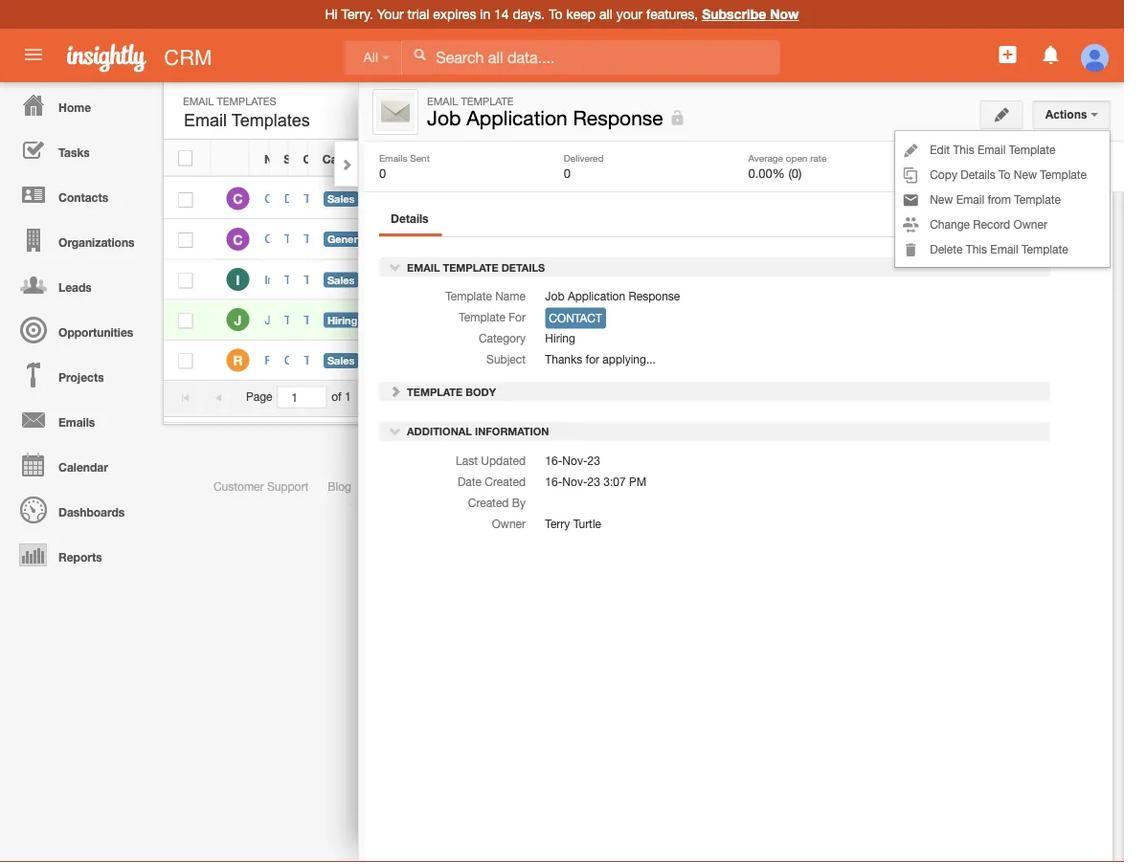 Task type: locate. For each thing, give the bounding box(es) containing it.
sales for i
[[327, 274, 355, 286]]

2 vertical spatial sales cell
[[309, 341, 452, 381]]

None checkbox
[[178, 151, 192, 166], [179, 273, 193, 289], [179, 314, 193, 329], [179, 354, 193, 369], [178, 151, 192, 166], [179, 273, 193, 289], [179, 314, 193, 329], [179, 354, 193, 369]]

rate inside average open rate 0.00% (0)
[[810, 152, 827, 163]]

1 horizontal spatial emails
[[379, 152, 407, 163]]

0 vertical spatial thanks for applying...
[[284, 313, 395, 327]]

0 vertical spatial c link
[[226, 187, 249, 210]]

time
[[352, 192, 374, 205]]

j link
[[226, 309, 249, 332]]

c link up i link
[[226, 228, 249, 251]]

0 vertical spatial emails
[[379, 152, 407, 163]]

2 0.00% from the left
[[933, 166, 970, 181]]

2 vertical spatial new
[[930, 192, 953, 206]]

0 horizontal spatial category
[[322, 152, 373, 166]]

1 horizontal spatial job
[[427, 106, 461, 130]]

recycle bin
[[863, 151, 934, 163]]

2 chevron down image from the top
[[389, 425, 402, 438]]

nov- inside r row
[[648, 354, 673, 367]]

0 horizontal spatial rate
[[810, 152, 827, 163]]

0 horizontal spatial app
[[467, 480, 488, 493]]

features,
[[646, 6, 698, 22]]

1 vertical spatial sales cell
[[309, 260, 452, 300]]

to for c
[[377, 192, 387, 205]]

by
[[512, 496, 526, 509]]

subject
[[487, 353, 526, 366]]

c up i link
[[233, 232, 243, 247]]

1 sales cell from the top
[[309, 179, 452, 219]]

0% inside j row
[[491, 314, 507, 327]]

category up subject
[[479, 332, 526, 345]]

2 16-nov-23 3:07 pm cell from the top
[[616, 219, 783, 260]]

chevron down image for template
[[389, 261, 402, 274]]

2 average from the left
[[933, 152, 968, 163]]

1 horizontal spatial of
[[763, 390, 773, 404]]

0% up name
[[491, 274, 507, 286]]

terry inside j row
[[304, 313, 329, 327]]

(0) inside the average click rate 0.00% (0)
[[973, 166, 986, 181]]

0.00% for average click rate 0.00% (0)
[[933, 166, 970, 181]]

0 inside delivered 0
[[564, 166, 571, 181]]

template name
[[445, 290, 526, 303]]

for
[[325, 232, 339, 246], [325, 273, 339, 286], [325, 313, 339, 327], [586, 353, 599, 366]]

from
[[988, 192, 1011, 206]]

details up name
[[501, 262, 545, 274]]

0 horizontal spatial chevron right image
[[340, 158, 353, 171]]

0% for c
[[491, 233, 507, 246]]

0 horizontal spatial 0.00%
[[748, 166, 785, 181]]

0 vertical spatial to
[[549, 6, 563, 22]]

new
[[934, 103, 957, 116], [1014, 168, 1037, 181], [930, 192, 953, 206]]

1 c row from the top
[[164, 179, 831, 219]]

inbound
[[265, 273, 307, 286]]

0 vertical spatial new
[[934, 103, 957, 116]]

1 vertical spatial job
[[545, 290, 565, 303]]

thanks for j
[[284, 313, 322, 327]]

to
[[377, 192, 387, 205], [379, 354, 389, 367]]

23 for can you point me to the right person?
[[673, 354, 686, 367]]

16-nov-23 3:07 pm cell
[[616, 179, 783, 219], [616, 219, 783, 260], [616, 260, 783, 300], [616, 341, 783, 381]]

1 vertical spatial you
[[308, 354, 327, 367]]

you
[[302, 192, 321, 205], [308, 354, 327, 367]]

-
[[746, 390, 751, 404]]

you inside r row
[[308, 354, 327, 367]]

sales inside r row
[[327, 355, 355, 367]]

of right -
[[763, 390, 773, 404]]

1 horizontal spatial (0)
[[973, 166, 986, 181]]

5 terry turtle link from the top
[[304, 354, 360, 367]]

c link left cold
[[226, 187, 249, 210]]

1 horizontal spatial app
[[646, 480, 667, 493]]

2 horizontal spatial details
[[961, 168, 996, 181]]

1 0.00% from the left
[[748, 166, 785, 181]]

updated
[[481, 454, 526, 467]]

1 vertical spatial c link
[[226, 228, 249, 251]]

0% cell
[[472, 219, 616, 260], [472, 260, 616, 300], [472, 300, 616, 341], [472, 341, 616, 381]]

4 16-nov-23 3:07 pm cell from the top
[[616, 341, 783, 381]]

for inside j row
[[325, 313, 339, 327]]

4 terry turtle link from the top
[[304, 313, 360, 327]]

chevron down image down general cell
[[389, 261, 402, 274]]

1 horizontal spatial owner
[[1014, 217, 1048, 231]]

template down actions
[[1040, 168, 1087, 181]]

terry inside r row
[[304, 354, 329, 367]]

response
[[573, 106, 663, 130], [310, 273, 362, 286], [629, 290, 680, 303], [348, 313, 400, 327]]

new up edit
[[934, 103, 957, 116]]

this down change record owner
[[966, 242, 987, 256]]

thanks for applying... up point
[[284, 313, 395, 327]]

leads
[[58, 281, 92, 294]]

this for delete
[[966, 242, 987, 256]]

for inside 'i' row
[[325, 273, 339, 286]]

pm inside r row
[[714, 354, 732, 367]]

1 horizontal spatial to
[[999, 168, 1011, 181]]

to left keep
[[549, 6, 563, 22]]

2 rate from the left
[[993, 152, 1009, 163]]

16-nov-23 3:07 pm for can you point me to the right person?
[[631, 354, 732, 367]]

23 for do you have time to connect?
[[673, 192, 686, 205]]

details link
[[379, 207, 440, 234]]

new for new email from template
[[930, 192, 953, 206]]

sales inside c row
[[327, 193, 355, 205]]

0 horizontal spatial applying...
[[342, 313, 395, 327]]

0 horizontal spatial 5
[[754, 390, 760, 404]]

2 0% from the top
[[491, 274, 507, 286]]

copy details to new template link
[[896, 162, 1110, 187]]

actions
[[1045, 108, 1091, 121]]

0
[[379, 166, 386, 181], [564, 166, 571, 181]]

0% cell for j
[[472, 300, 616, 341]]

response inside j row
[[348, 313, 400, 327]]

sales for c
[[327, 193, 355, 205]]

3:07 inside 'i' row
[[689, 273, 711, 286]]

(0) down click
[[973, 166, 986, 181]]

emails for emails
[[58, 416, 95, 429]]

keep
[[566, 6, 596, 22]]

job inside j row
[[265, 313, 284, 327]]

nov- for thanks for contacting us.
[[648, 273, 673, 286]]

general inside cell
[[327, 233, 367, 246]]

contacts
[[58, 191, 108, 204]]

sales cell
[[309, 179, 452, 219], [309, 260, 452, 300], [309, 341, 452, 381]]

this
[[953, 143, 975, 156], [966, 242, 987, 256]]

0 horizontal spatial average
[[748, 152, 783, 163]]

terry turtle inside j row
[[304, 313, 360, 327]]

rate inside the average click rate 0.00% (0)
[[993, 152, 1009, 163]]

turtle inside r row
[[332, 354, 360, 367]]

new email from template link
[[896, 187, 1110, 212]]

1 0% from the top
[[491, 233, 507, 246]]

0 horizontal spatial general
[[327, 233, 367, 246]]

2 vertical spatial details
[[501, 262, 545, 274]]

c link for cold email
[[226, 187, 249, 210]]

2 c link from the top
[[226, 228, 249, 251]]

to inside r row
[[379, 354, 389, 367]]

person
[[295, 354, 331, 367]]

1 vertical spatial new
[[1014, 168, 1037, 181]]

chevron down image
[[389, 261, 402, 274], [389, 425, 402, 438]]

0 horizontal spatial job
[[265, 313, 284, 327]]

lead
[[467, 192, 493, 205]]

3 sales cell from the top
[[309, 341, 452, 381]]

2 vertical spatial application
[[287, 313, 345, 327]]

owner inside change record owner link
[[1014, 217, 1048, 231]]

1 horizontal spatial thanks for applying...
[[545, 353, 656, 366]]

job application response up delivered
[[427, 106, 663, 130]]

opportunities
[[58, 326, 133, 339]]

0% inside r row
[[491, 355, 507, 367]]

for for c
[[325, 232, 339, 246]]

0.00% for average open rate 0.00% (0)
[[748, 166, 785, 181]]

turtle for have
[[332, 192, 360, 205]]

terry turtle link for point
[[304, 354, 360, 367]]

0 horizontal spatial thanks for applying...
[[284, 313, 395, 327]]

white image
[[413, 48, 426, 61]]

can you point me to the right person?
[[284, 354, 480, 367]]

0% cell for c
[[472, 219, 616, 260]]

change record owner link
[[896, 212, 1110, 237]]

1 horizontal spatial average
[[933, 152, 968, 163]]

you inside c row
[[302, 192, 321, 205]]

new email from template
[[930, 192, 1061, 206]]

this right edit
[[953, 143, 975, 156]]

0 vertical spatial this
[[953, 143, 975, 156]]

email
[[183, 95, 214, 107], [427, 95, 458, 107], [960, 103, 991, 116], [184, 111, 227, 130], [978, 143, 1006, 156], [292, 192, 320, 205], [956, 192, 985, 206], [844, 202, 877, 215], [990, 242, 1019, 256], [407, 262, 440, 274]]

0 vertical spatial job
[[427, 106, 461, 130]]

23 for thanks for contacting us.
[[673, 273, 686, 286]]

(0)
[[788, 166, 802, 181], [973, 166, 986, 181]]

template up copy details to new template
[[1009, 143, 1056, 156]]

do you have time to connect? link
[[284, 192, 438, 205]]

template inside 'link'
[[1040, 168, 1087, 181]]

nov-
[[648, 192, 673, 205], [648, 232, 673, 246], [648, 273, 673, 286], [648, 354, 673, 367], [562, 454, 588, 467], [562, 475, 588, 488]]

c link
[[226, 187, 249, 210], [226, 228, 249, 251]]

1 horizontal spatial 0
[[564, 166, 571, 181]]

23 inside 'i' row
[[673, 273, 686, 286]]

3:07 for thanks for connecting
[[689, 232, 711, 246]]

1 vertical spatial to
[[379, 354, 389, 367]]

1 0 from the left
[[379, 166, 386, 181]]

0% up the body at the top left
[[491, 355, 507, 367]]

terry inside 'i' row
[[304, 273, 329, 286]]

category up have
[[322, 152, 373, 166]]

2 vertical spatial job application response
[[265, 313, 400, 327]]

response inside 'i' row
[[310, 273, 362, 286]]

1 horizontal spatial applying...
[[603, 353, 656, 366]]

1 vertical spatial to
[[999, 168, 1011, 181]]

2 terry turtle link from the top
[[304, 232, 360, 246]]

2 (0) from the left
[[973, 166, 986, 181]]

16-nov-23 3:07 pm cell for thanks for connecting
[[616, 219, 783, 260]]

sales cell for c
[[309, 179, 452, 219]]

delete this email template link
[[896, 237, 1110, 261]]

0 vertical spatial applying...
[[342, 313, 395, 327]]

16-nov-23 3:07 pm cell for can you point me to the right person?
[[616, 341, 783, 381]]

pm for do you have time to connect?
[[714, 192, 732, 205]]

in
[[480, 6, 490, 22]]

3 0% from the top
[[491, 314, 507, 327]]

1 16-nov-23 3:07 pm cell from the top
[[616, 179, 783, 219]]

2 c from the top
[[233, 232, 243, 247]]

0 vertical spatial sales cell
[[309, 179, 452, 219]]

1 (0) from the left
[[788, 166, 802, 181]]

0 horizontal spatial emails
[[58, 416, 95, 429]]

1 of from the left
[[331, 390, 341, 404]]

average inside the average click rate 0.00% (0)
[[933, 152, 968, 163]]

job right j link
[[265, 313, 284, 327]]

edit
[[930, 143, 950, 156]]

app up created by
[[467, 480, 488, 493]]

4 0% from the top
[[491, 355, 507, 367]]

all
[[599, 6, 613, 22]]

navigation
[[0, 82, 153, 577]]

0 vertical spatial you
[[302, 192, 321, 205]]

1 1 from the left
[[345, 390, 351, 404]]

1 app from the left
[[467, 480, 488, 493]]

1 vertical spatial chevron down image
[[389, 425, 402, 438]]

1 left -
[[736, 390, 743, 404]]

1 horizontal spatial category
[[479, 332, 526, 345]]

4 0% cell from the top
[[472, 341, 616, 381]]

3:07 for thanks for contacting us.
[[689, 273, 711, 286]]

items
[[786, 390, 814, 404]]

chevron right image
[[340, 158, 353, 171], [389, 385, 402, 398]]

16- for thanks for contacting us.
[[631, 273, 648, 286]]

pm inside 'i' row
[[714, 273, 732, 286]]

1 vertical spatial job application response
[[545, 290, 680, 303]]

thanks for applying... link
[[284, 313, 395, 327]]

to up new email from template link at the right of the page
[[999, 168, 1011, 181]]

for inside c row
[[325, 232, 339, 246]]

days.
[[513, 6, 545, 22]]

rate right open
[[810, 152, 827, 163]]

do you have time to connect?
[[284, 192, 438, 205]]

new down copy
[[930, 192, 953, 206]]

created
[[485, 475, 526, 488], [468, 496, 509, 509]]

terry for person
[[304, 354, 329, 367]]

0 up do you have time to connect? 'link'
[[379, 166, 386, 181]]

general cell
[[309, 219, 452, 260]]

thanks inside 'i' row
[[284, 273, 322, 286]]

to inside c row
[[377, 192, 387, 205]]

email templates email templates
[[183, 95, 310, 130]]

16- for do you have time to connect?
[[631, 192, 648, 205]]

average up copy
[[933, 152, 968, 163]]

0 vertical spatial hiring
[[327, 314, 357, 327]]

job up sent
[[427, 106, 461, 130]]

1 vertical spatial templates
[[231, 111, 310, 130]]

android app
[[424, 480, 488, 493]]

0.00% inside average open rate 0.00% (0)
[[748, 166, 785, 181]]

0 horizontal spatial details
[[391, 212, 429, 225]]

show sidebar image
[[876, 103, 889, 117]]

0 vertical spatial to
[[377, 192, 387, 205]]

hiring cell
[[309, 300, 452, 341]]

1 vertical spatial this
[[966, 242, 987, 256]]

details down connect?
[[391, 212, 429, 225]]

3 16-nov-23 3:07 pm cell from the top
[[616, 260, 783, 300]]

rate up copy details to new template
[[993, 152, 1009, 163]]

1 rate from the left
[[810, 152, 827, 163]]

created down updated
[[485, 475, 526, 488]]

0 horizontal spatial (0)
[[788, 166, 802, 181]]

subscribe
[[702, 6, 766, 22]]

nov- inside 'i' row
[[648, 273, 673, 286]]

2 0% cell from the top
[[472, 260, 616, 300]]

1 horizontal spatial 5
[[776, 390, 783, 404]]

owner down new email from template link at the right of the page
[[1014, 217, 1048, 231]]

app
[[467, 480, 488, 493], [646, 480, 667, 493]]

16-nov-23 3:07 pm inside r row
[[631, 354, 732, 367]]

template up edit this email template link
[[994, 103, 1044, 116]]

sales inside 'i' row
[[327, 274, 355, 286]]

c row down the category row
[[164, 179, 831, 219]]

application inside j row
[[287, 313, 345, 327]]

to right "time"
[[377, 192, 387, 205]]

created down date created
[[468, 496, 509, 509]]

record permissions image
[[669, 106, 686, 130]]

sales cell for r
[[309, 341, 452, 381]]

0 vertical spatial category
[[322, 152, 373, 166]]

do
[[284, 192, 299, 205]]

additional information
[[404, 426, 549, 438]]

chevron down image left the additional
[[389, 425, 402, 438]]

2 1 from the left
[[736, 390, 743, 404]]

blog link
[[328, 480, 351, 493]]

0 vertical spatial templates
[[217, 95, 276, 107]]

2 0 from the left
[[564, 166, 571, 181]]

terry for application
[[304, 313, 329, 327]]

average left open
[[748, 152, 783, 163]]

row group
[[164, 179, 831, 381]]

hiring down "contact"
[[545, 332, 575, 345]]

terry turtle link for applying...
[[304, 313, 360, 327]]

0 vertical spatial chevron down image
[[389, 261, 402, 274]]

average click rate 0.00% (0)
[[933, 152, 1009, 181]]

emails left sent
[[379, 152, 407, 163]]

1 vertical spatial emails
[[58, 416, 95, 429]]

app right iphone on the bottom
[[646, 480, 667, 493]]

contact
[[549, 312, 602, 325]]

r link
[[226, 349, 249, 372]]

new inside 'link'
[[1014, 168, 1037, 181]]

16-nov-23 3:07 pm inside 'i' row
[[631, 273, 732, 286]]

terry turtle inside 'i' row
[[304, 273, 360, 286]]

application up the category row
[[467, 106, 568, 130]]

Search this list... text field
[[388, 96, 603, 124]]

details down click
[[961, 168, 996, 181]]

0 vertical spatial owner
[[1014, 217, 1048, 231]]

0% up "email template details"
[[491, 233, 507, 246]]

1
[[345, 390, 351, 404], [736, 390, 743, 404]]

pm for thanks for contacting us.
[[714, 273, 732, 286]]

3 0% cell from the top
[[472, 300, 616, 341]]

dashboards
[[58, 506, 125, 519]]

emails inside emails sent 0
[[379, 152, 407, 163]]

turtle for contacting
[[332, 273, 360, 286]]

1 vertical spatial chevron right image
[[389, 385, 402, 398]]

(0) down open
[[788, 166, 802, 181]]

1 vertical spatial c
[[233, 232, 243, 247]]

0 vertical spatial created
[[485, 475, 526, 488]]

0 vertical spatial details
[[961, 168, 996, 181]]

application up "contact"
[[568, 290, 625, 303]]

1 down point
[[345, 390, 351, 404]]

turtle inside j row
[[332, 313, 360, 327]]

c
[[233, 191, 243, 207], [233, 232, 243, 247]]

template down "email template details"
[[445, 290, 492, 303]]

templates
[[217, 95, 276, 107], [231, 111, 310, 130]]

1 terry turtle link from the top
[[304, 192, 360, 205]]

terry turtle inside r row
[[304, 354, 360, 367]]

have
[[324, 192, 349, 205]]

2 c row from the top
[[164, 219, 831, 260]]

Search all data.... text field
[[402, 40, 780, 75]]

person?
[[438, 354, 480, 367]]

1 horizontal spatial rate
[[993, 152, 1009, 163]]

0 horizontal spatial of
[[331, 390, 341, 404]]

0 horizontal spatial 1
[[345, 390, 351, 404]]

thanks for applying... inside j row
[[284, 313, 395, 327]]

terry turtle for point
[[304, 354, 360, 367]]

job application response up point
[[265, 313, 400, 327]]

job application response up "contact"
[[545, 290, 680, 303]]

c row
[[164, 179, 831, 219], [164, 219, 831, 260]]

chevron right image down the
[[389, 385, 402, 398]]

thanks inside j row
[[284, 313, 322, 327]]

1 vertical spatial hiring
[[545, 332, 575, 345]]

0 horizontal spatial 0
[[379, 166, 386, 181]]

2 vertical spatial job
[[265, 313, 284, 327]]

terry turtle link for contacting
[[304, 273, 360, 286]]

to right the me
[[379, 354, 389, 367]]

1 c link from the top
[[226, 187, 249, 210]]

categories
[[938, 202, 1006, 215]]

average inside average open rate 0.00% (0)
[[748, 152, 783, 163]]

3:07 for can you point me to the right person?
[[689, 354, 711, 367]]

23
[[673, 192, 686, 205], [673, 232, 686, 246], [673, 273, 686, 286], [673, 354, 686, 367], [588, 454, 600, 467], [588, 475, 600, 488]]

3 terry turtle link from the top
[[304, 273, 360, 286]]

c row up "email template details"
[[164, 219, 831, 260]]

16-nov-23 3:07 pm
[[631, 192, 732, 205], [631, 232, 732, 246], [631, 273, 732, 286], [631, 354, 732, 367], [545, 475, 647, 488]]

0 vertical spatial c
[[233, 191, 243, 207]]

hiring up point
[[327, 314, 357, 327]]

1 0% cell from the top
[[472, 219, 616, 260]]

you for c
[[302, 192, 321, 205]]

1 c from the top
[[233, 191, 243, 207]]

terry for response
[[304, 273, 329, 286]]

16-nov-23 3:07 pm cell for do you have time to connect?
[[616, 179, 783, 219]]

c left cold
[[233, 191, 243, 207]]

5 right -
[[754, 390, 760, 404]]

0% inside 'i' row
[[491, 274, 507, 286]]

chevron right image up have
[[340, 158, 353, 171]]

1 horizontal spatial 1
[[736, 390, 743, 404]]

None checkbox
[[179, 192, 193, 208], [179, 233, 193, 248], [179, 192, 193, 208], [179, 233, 193, 248]]

for for j
[[325, 313, 339, 327]]

new up new email from template link at the right of the page
[[1014, 168, 1037, 181]]

turtle inside 'i' row
[[332, 273, 360, 286]]

(0) for average click rate 0.00% (0)
[[973, 166, 986, 181]]

3:07 for do you have time to connect?
[[689, 192, 711, 205]]

thanks for applying... down "contact"
[[545, 353, 656, 366]]

3:07 inside r row
[[689, 354, 711, 367]]

0 horizontal spatial hiring
[[327, 314, 357, 327]]

job up "contact"
[[545, 290, 565, 303]]

16- inside r row
[[631, 354, 648, 367]]

0% for j
[[491, 314, 507, 327]]

16- inside 'i' row
[[631, 273, 648, 286]]

2 sales cell from the top
[[309, 260, 452, 300]]

template up the template name
[[443, 262, 499, 274]]

1 vertical spatial details
[[391, 212, 429, 225]]

chevron down image for last
[[389, 425, 402, 438]]

cell
[[472, 179, 616, 219], [452, 219, 472, 260], [452, 260, 472, 300], [164, 300, 212, 341], [452, 300, 472, 341], [616, 300, 783, 341], [783, 300, 831, 341], [452, 341, 472, 381], [783, 341, 831, 381]]

you right can
[[308, 354, 327, 367]]

2 app from the left
[[646, 480, 667, 493]]

0% inside c row
[[491, 233, 507, 246]]

emails up calendar link
[[58, 416, 95, 429]]

sales
[[327, 193, 355, 205], [871, 256, 899, 268], [327, 274, 355, 286], [327, 355, 355, 367]]

of right 1 field
[[331, 390, 341, 404]]

1 average from the left
[[748, 152, 783, 163]]

0%
[[491, 233, 507, 246], [491, 274, 507, 286], [491, 314, 507, 327], [491, 355, 507, 367]]

owner down by
[[492, 517, 526, 530]]

you right the do
[[302, 192, 321, 205]]

you for r
[[308, 354, 327, 367]]

turtle for point
[[332, 354, 360, 367]]

1 vertical spatial owner
[[492, 517, 526, 530]]

application down inbound response link
[[287, 313, 345, 327]]

thanks
[[284, 232, 322, 246], [284, 273, 322, 286], [284, 313, 322, 327], [545, 353, 582, 366]]

0.00% inside the average click rate 0.00% (0)
[[933, 166, 970, 181]]

1 chevron down image from the top
[[389, 261, 402, 274]]

1 horizontal spatial general
[[871, 231, 911, 243]]

0% left the for
[[491, 314, 507, 327]]

23 inside r row
[[673, 354, 686, 367]]

5 left "items"
[[776, 390, 783, 404]]

email template image
[[376, 93, 415, 131]]

16-nov-23 3:07 pm for thanks for contacting us.
[[631, 273, 732, 286]]

column header
[[452, 141, 471, 177]]

template right from
[[1014, 192, 1061, 206]]

template up "general" link
[[880, 202, 935, 215]]

(0) inside average open rate 0.00% (0)
[[788, 166, 802, 181]]

crm
[[164, 45, 212, 69]]

turtle for applying...
[[332, 313, 360, 327]]

1 horizontal spatial 0.00%
[[933, 166, 970, 181]]

0 down delivered
[[564, 166, 571, 181]]

projects
[[58, 371, 104, 384]]



Task type: describe. For each thing, give the bounding box(es) containing it.
change record owner
[[930, 217, 1048, 231]]

r
[[233, 353, 243, 369]]

1 5 from the left
[[754, 390, 760, 404]]

(0) for average open rate 0.00% (0)
[[788, 166, 802, 181]]

1 vertical spatial created
[[468, 496, 509, 509]]

sales link
[[858, 254, 903, 270]]

sales for r
[[327, 355, 355, 367]]

contact info link
[[265, 232, 338, 246]]

terry turtle for connecting
[[304, 232, 360, 246]]

terry turtle for applying...
[[304, 313, 360, 327]]

general for "general" link
[[871, 231, 911, 243]]

right
[[265, 354, 292, 367]]

tasks
[[58, 146, 90, 159]]

terry turtle link for have
[[304, 192, 360, 205]]

contacting
[[342, 273, 396, 286]]

emails sent 0
[[379, 152, 430, 181]]

for
[[509, 311, 526, 324]]

the
[[392, 354, 408, 367]]

terry turtle for contacting
[[304, 273, 360, 286]]

tasks link
[[5, 127, 153, 172]]

leads link
[[5, 262, 153, 307]]

delete
[[930, 242, 963, 256]]

j row
[[164, 300, 831, 341]]

nov- for can you point me to the right person?
[[648, 354, 673, 367]]

edit this email template
[[930, 143, 1056, 156]]

category row
[[164, 141, 830, 177]]

customer support
[[213, 480, 309, 493]]

cold
[[265, 192, 289, 205]]

new for new email template
[[934, 103, 957, 116]]

details inside 'link'
[[961, 168, 996, 181]]

last
[[456, 454, 478, 467]]

1 horizontal spatial chevron right image
[[389, 385, 402, 398]]

1 vertical spatial applying...
[[603, 353, 656, 366]]

r row
[[164, 341, 831, 381]]

subscribe now link
[[702, 6, 799, 22]]

rate for average click rate 0.00% (0)
[[993, 152, 1009, 163]]

email inside c row
[[292, 192, 320, 205]]

turtle for connecting
[[332, 232, 360, 246]]

14
[[494, 6, 509, 22]]

sales cell for i
[[309, 260, 452, 300]]

edit this email template link
[[896, 137, 1110, 162]]

this for edit
[[953, 143, 975, 156]]

2 of from the left
[[763, 390, 773, 404]]

contact info
[[265, 232, 328, 246]]

app for iphone app
[[646, 480, 667, 493]]

home link
[[5, 82, 153, 127]]

me
[[359, 354, 375, 367]]

home
[[58, 101, 91, 114]]

hi terry. your trial expires in 14 days. to keep all your features, subscribe now
[[325, 6, 799, 22]]

hiring inside cell
[[327, 314, 357, 327]]

new email template link
[[921, 96, 1056, 124]]

thanks for c
[[284, 232, 322, 246]]

contacts link
[[5, 172, 153, 217]]

record
[[973, 217, 1010, 231]]

bin
[[916, 151, 934, 163]]

thanks for contacting us.
[[284, 273, 415, 286]]

job application response inside j row
[[265, 313, 400, 327]]

0 vertical spatial application
[[467, 106, 568, 130]]

16-nov-23 3:07 pm for do you have time to connect?
[[631, 192, 732, 205]]

thanks for connecting link
[[284, 232, 399, 246]]

c for cold email
[[233, 191, 243, 207]]

reports
[[58, 551, 102, 564]]

16-nov-23 3:07 pm cell for thanks for contacting us.
[[616, 260, 783, 300]]

nov- for do you have time to connect?
[[648, 192, 673, 205]]

us.
[[399, 273, 415, 286]]

refresh list image
[[625, 103, 644, 116]]

email templates button
[[179, 106, 315, 135]]

support
[[267, 480, 309, 493]]

average for average open rate 0.00% (0)
[[748, 152, 783, 163]]

copy details to new template
[[930, 168, 1087, 181]]

contact
[[265, 232, 306, 246]]

inbound response
[[265, 273, 362, 286]]

your
[[616, 6, 643, 22]]

date
[[458, 475, 482, 488]]

navigation containing home
[[0, 82, 153, 577]]

average open rate 0.00% (0)
[[748, 152, 827, 181]]

0 vertical spatial chevron right image
[[340, 158, 353, 171]]

iphone app link
[[591, 480, 667, 493]]

g
[[847, 230, 855, 243]]

i row
[[164, 260, 831, 300]]

16- for thanks for connecting
[[631, 232, 648, 246]]

opportunities link
[[5, 307, 153, 352]]

template body
[[404, 386, 496, 398]]

blog
[[328, 480, 351, 493]]

job application response link
[[265, 313, 409, 327]]

pm for can you point me to the right person?
[[714, 354, 732, 367]]

applying... inside j row
[[342, 313, 395, 327]]

organizations
[[58, 236, 135, 249]]

page
[[246, 390, 272, 404]]

0 horizontal spatial to
[[549, 6, 563, 22]]

category inside row
[[322, 152, 373, 166]]

for for i
[[325, 273, 339, 286]]

hi
[[325, 6, 338, 22]]

template for
[[459, 311, 526, 324]]

terry for info
[[304, 232, 329, 246]]

16-nov-23 3:07 pm for thanks for connecting
[[631, 232, 732, 246]]

right person link
[[265, 354, 341, 367]]

0% for r
[[491, 355, 507, 367]]

template up the category row
[[461, 95, 514, 107]]

information
[[475, 426, 549, 438]]

app for android app
[[467, 480, 488, 493]]

terry turtle link for connecting
[[304, 232, 360, 246]]

s
[[847, 255, 854, 268]]

c link for contact info
[[226, 228, 249, 251]]

point
[[330, 354, 356, 367]]

template down change record owner link in the right top of the page
[[1022, 242, 1068, 256]]

23 for thanks for connecting
[[673, 232, 686, 246]]

1 field
[[278, 387, 326, 408]]

body
[[466, 386, 496, 398]]

iphone app
[[607, 480, 667, 493]]

1 - 5 of 5 items
[[736, 390, 814, 404]]

thanks for connecting
[[284, 232, 399, 246]]

can
[[284, 354, 305, 367]]

rate for average open rate 0.00% (0)
[[810, 152, 827, 163]]

row group containing c
[[164, 179, 831, 381]]

2 5 from the left
[[776, 390, 783, 404]]

click
[[971, 152, 990, 163]]

nov- for thanks for connecting
[[648, 232, 673, 246]]

16- for can you point me to the right person?
[[631, 354, 648, 367]]

new email template
[[934, 103, 1044, 116]]

average for average click rate 0.00% (0)
[[933, 152, 968, 163]]

created by
[[468, 496, 526, 509]]

terry for email
[[304, 192, 329, 205]]

calendar
[[58, 461, 108, 474]]

to inside copy details to new template 'link'
[[999, 168, 1011, 181]]

template down the right
[[407, 386, 463, 398]]

android
[[424, 480, 464, 493]]

delivered
[[564, 152, 604, 163]]

general for general cell
[[327, 233, 367, 246]]

1 vertical spatial application
[[568, 290, 625, 303]]

email template categories
[[844, 202, 1006, 215]]

customer support link
[[213, 480, 309, 493]]

pm for thanks for connecting
[[714, 232, 732, 246]]

0% for i
[[491, 274, 507, 286]]

to for r
[[379, 354, 389, 367]]

projects link
[[5, 352, 153, 397]]

1 horizontal spatial hiring
[[545, 332, 575, 345]]

1 vertical spatial category
[[479, 332, 526, 345]]

c for contact info
[[233, 232, 243, 247]]

0% cell for r
[[472, 341, 616, 381]]

customer
[[213, 480, 264, 493]]

0 vertical spatial job application response
[[427, 106, 663, 130]]

terry turtle for have
[[304, 192, 360, 205]]

email template
[[427, 95, 514, 107]]

expires
[[433, 6, 476, 22]]

0% cell for i
[[472, 260, 616, 300]]

iphone
[[607, 480, 643, 493]]

connecting
[[342, 232, 399, 246]]

info
[[309, 232, 328, 246]]

thanks for i
[[284, 273, 322, 286]]

date created
[[458, 475, 526, 488]]

delivered 0
[[564, 152, 604, 181]]

additional
[[407, 426, 472, 438]]

lead cell
[[452, 179, 493, 219]]

0 horizontal spatial owner
[[492, 517, 526, 530]]

recycle bin link
[[844, 151, 944, 163]]

0 inside emails sent 0
[[379, 166, 386, 181]]

template down the template name
[[459, 311, 506, 324]]

1 vertical spatial thanks for applying...
[[545, 353, 656, 366]]

notifications image
[[1040, 43, 1063, 66]]

connect?
[[391, 192, 438, 205]]

1 horizontal spatial details
[[501, 262, 545, 274]]

trial
[[408, 6, 429, 22]]

emails for emails sent 0
[[379, 152, 407, 163]]

2 horizontal spatial job
[[545, 290, 565, 303]]



Task type: vqa. For each thing, say whether or not it's contained in the screenshot.


